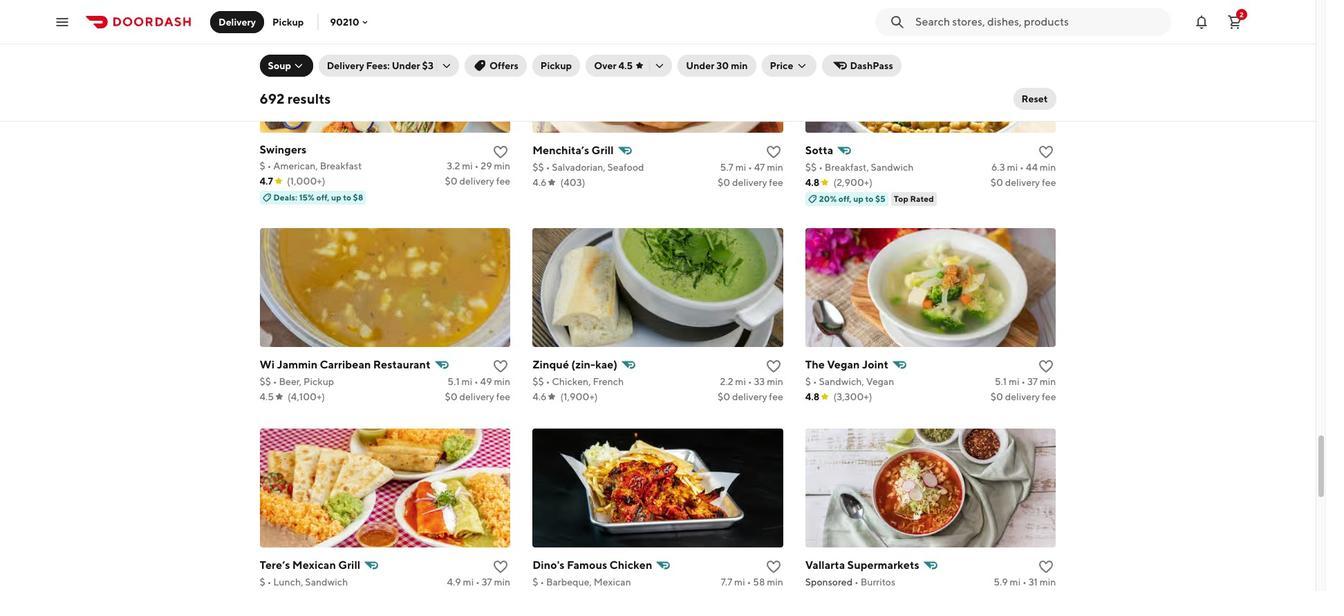 Task type: describe. For each thing, give the bounding box(es) containing it.
joint
[[862, 358, 889, 371]]

price button
[[762, 55, 817, 77]]

open menu image
[[54, 13, 71, 30]]

tere's
[[260, 558, 290, 572]]

dino's
[[533, 558, 565, 572]]

(1,900+)
[[560, 391, 598, 402]]

5.7 mi • 47 min
[[720, 162, 783, 173]]

delivery fees: under $3
[[327, 60, 434, 71]]

top rated
[[894, 193, 934, 204]]

carribean
[[320, 358, 371, 371]]

(3,300+)
[[834, 391, 872, 402]]

49
[[480, 376, 492, 387]]

mi for the vegan joint
[[1009, 376, 1020, 387]]

7.7
[[721, 576, 732, 588]]

5.1 for the vegan joint
[[995, 376, 1007, 387]]

5.1 mi • 37 min
[[995, 376, 1056, 387]]

kae)
[[595, 358, 618, 371]]

6.3 mi • 44 min
[[992, 162, 1056, 173]]

$ for the vegan joint
[[805, 376, 811, 387]]

deals: 15% off, up to $8
[[273, 192, 363, 202]]

$​0 for sotta
[[991, 177, 1003, 188]]

mi for menchita's grill
[[736, 162, 746, 173]]

$​0 delivery fee for menchita's grill
[[718, 177, 783, 188]]

$ up 4.7
[[260, 160, 265, 171]]

$​0 for the vegan joint
[[991, 391, 1003, 402]]

delivery for sotta
[[1005, 177, 1040, 188]]

1 horizontal spatial grill
[[592, 144, 614, 157]]

fee for the vegan joint
[[1042, 391, 1056, 402]]

click to add this store to your saved list image for tere's mexican grill
[[492, 558, 509, 575]]

menchita's
[[533, 144, 589, 157]]

6.3
[[992, 162, 1005, 173]]

sandwich,
[[819, 376, 864, 387]]

fee for sotta
[[1042, 177, 1056, 188]]

price
[[770, 60, 793, 71]]

5.9
[[994, 576, 1008, 588]]

44
[[1026, 162, 1038, 173]]

(zin-
[[571, 358, 595, 371]]

3.2 mi • 29 min
[[447, 160, 510, 171]]

$​0 for zinqué (zin-kae)
[[718, 391, 730, 402]]

click to add this store to your saved list image for zinqué (zin-kae)
[[765, 358, 782, 375]]

$$ for wi jammin carribean restaurant
[[260, 376, 271, 387]]

$​0 delivery fee for zinqué (zin-kae)
[[718, 391, 783, 402]]

pickup for pickup button to the top
[[272, 16, 304, 27]]

min for jammin
[[494, 376, 510, 387]]

$​0 delivery fee for sotta
[[991, 177, 1056, 188]]

sponsored • burritos
[[805, 576, 895, 588]]

barbeque,
[[546, 576, 592, 588]]

american,
[[273, 160, 318, 171]]

sandwich for tere's mexican grill
[[305, 576, 348, 588]]

692
[[260, 91, 285, 106]]

1 vertical spatial grill
[[338, 558, 360, 572]]

$​0 for wi jammin carribean restaurant
[[445, 391, 457, 402]]

0 horizontal spatial to
[[343, 192, 351, 202]]

0 horizontal spatial off,
[[316, 192, 329, 202]]

restaurant
[[373, 358, 431, 371]]

3 items, open order cart image
[[1227, 13, 1243, 30]]

29
[[481, 160, 492, 171]]

$​0 delivery fee down 3.2 mi • 29 min
[[445, 175, 510, 186]]

$ for dino's famous chicken
[[533, 576, 538, 588]]

0 vertical spatial mexican
[[292, 558, 336, 572]]

$$ • breakfast, sandwich
[[805, 162, 914, 173]]

tere's mexican grill
[[260, 558, 360, 572]]

fees:
[[366, 60, 390, 71]]

$$ • beer, pickup
[[260, 376, 334, 387]]

58
[[753, 576, 765, 588]]

dashpass button
[[822, 55, 902, 77]]

chicken
[[610, 558, 652, 572]]

click to add this store to your saved list image for dino's famous chicken
[[765, 558, 782, 575]]

min inside button
[[731, 60, 748, 71]]

fee for menchita's grill
[[769, 177, 783, 188]]

zinqué
[[533, 358, 569, 371]]

delivery down 3.2 mi • 29 min
[[459, 175, 494, 186]]

results
[[288, 91, 331, 106]]

min for supermarkets
[[1040, 576, 1056, 588]]

soup button
[[260, 55, 313, 77]]

$5
[[875, 193, 886, 204]]

wi jammin carribean restaurant
[[260, 358, 431, 371]]

4.9
[[447, 576, 461, 588]]

1 horizontal spatial to
[[865, 193, 874, 204]]

3.2
[[447, 160, 460, 171]]

fee for wi jammin carribean restaurant
[[496, 391, 510, 402]]

over
[[594, 60, 617, 71]]

sponsored
[[805, 576, 853, 588]]

2 button
[[1221, 8, 1249, 36]]

rated
[[910, 193, 934, 204]]

pickup for rightmost pickup button
[[541, 60, 572, 71]]

mi for wi jammin carribean restaurant
[[462, 376, 472, 387]]

4.8 for sotta
[[805, 177, 820, 188]]

top
[[894, 193, 908, 204]]

under 30 min
[[686, 60, 748, 71]]

delivery for delivery
[[219, 16, 256, 27]]

seafood
[[608, 162, 644, 173]]

$​0 for menchita's grill
[[718, 177, 730, 188]]

delivery for menchita's grill
[[732, 177, 767, 188]]

$ for tere's mexican grill
[[260, 576, 265, 588]]

(403)
[[560, 177, 585, 188]]

$$ for sotta
[[805, 162, 817, 173]]

0 horizontal spatial vegan
[[827, 358, 860, 371]]

4.6 for menchita's grill
[[533, 177, 547, 188]]



Task type: locate. For each thing, give the bounding box(es) containing it.
the vegan joint
[[805, 358, 889, 371]]

37 for the vegan joint
[[1027, 376, 1038, 387]]

famous
[[567, 558, 607, 572]]

$​0 delivery fee down 5.7 mi • 47 min
[[718, 177, 783, 188]]

90210 button
[[330, 16, 370, 27]]

min
[[731, 60, 748, 71], [494, 160, 510, 171], [767, 162, 783, 173], [1040, 162, 1056, 173], [494, 376, 510, 387], [767, 376, 783, 387], [1040, 376, 1056, 387], [494, 576, 510, 588], [767, 576, 783, 588], [1040, 576, 1056, 588]]

•
[[267, 160, 271, 171], [475, 160, 479, 171], [546, 162, 550, 173], [748, 162, 752, 173], [819, 162, 823, 173], [1020, 162, 1024, 173], [273, 376, 277, 387], [474, 376, 478, 387], [546, 376, 550, 387], [748, 376, 752, 387], [813, 376, 817, 387], [1021, 376, 1026, 387], [267, 576, 271, 588], [476, 576, 480, 588], [540, 576, 544, 588], [747, 576, 751, 588], [855, 576, 859, 588], [1023, 576, 1027, 588]]

1 vertical spatial 4.6
[[533, 391, 547, 402]]

$$ for menchita's grill
[[533, 162, 544, 173]]

swingers
[[260, 143, 307, 156]]

pickup up soup button
[[272, 16, 304, 27]]

0 vertical spatial 4.6
[[533, 177, 547, 188]]

click to add this store to your saved list image for wi jammin carribean restaurant
[[492, 358, 509, 375]]

dino's famous chicken
[[533, 558, 652, 572]]

min for grill
[[767, 162, 783, 173]]

vegan down joint
[[866, 376, 894, 387]]

click to add this store to your saved list image up 5.9 mi • 31 min in the right bottom of the page
[[1038, 558, 1055, 575]]

pickup button up soup button
[[264, 11, 312, 33]]

wi
[[260, 358, 275, 371]]

2 4.8 from the top
[[805, 391, 820, 402]]

0 horizontal spatial mexican
[[292, 558, 336, 572]]

5.9 mi • 31 min
[[994, 576, 1056, 588]]

$​0 delivery fee for the vegan joint
[[991, 391, 1056, 402]]

4.6 down zinqué
[[533, 391, 547, 402]]

1 vertical spatial pickup button
[[532, 55, 580, 77]]

mi for vallarta supermarkets
[[1010, 576, 1021, 588]]

$$ • salvadorian, seafood
[[533, 162, 644, 173]]

2 5.1 from the left
[[995, 376, 1007, 387]]

1 4.6 from the top
[[533, 177, 547, 188]]

37 for tere's mexican grill
[[482, 576, 492, 588]]

click to add this store to your saved list image up 5.7 mi • 47 min
[[765, 144, 782, 160]]

$
[[260, 160, 265, 171], [805, 376, 811, 387], [260, 576, 265, 588], [533, 576, 538, 588]]

mi for dino's famous chicken
[[734, 576, 745, 588]]

20%
[[819, 193, 837, 204]]

1 horizontal spatial under
[[686, 60, 715, 71]]

$$ down menchita's
[[533, 162, 544, 173]]

mi for tere's mexican grill
[[463, 576, 474, 588]]

reset button
[[1013, 88, 1056, 110]]

grill
[[592, 144, 614, 157], [338, 558, 360, 572]]

breakfast
[[320, 160, 362, 171]]

zinqué (zin-kae)
[[533, 358, 618, 371]]

click to add this store to your saved list image up 2.2 mi • 33 min
[[765, 358, 782, 375]]

5.7
[[720, 162, 734, 173]]

delivery
[[219, 16, 256, 27], [327, 60, 364, 71]]

2
[[1240, 10, 1244, 18]]

$$ • chicken, french
[[533, 376, 624, 387]]

min for mexican
[[494, 576, 510, 588]]

1 horizontal spatial delivery
[[327, 60, 364, 71]]

supermarkets
[[847, 558, 919, 572]]

4.7
[[260, 175, 273, 186]]

sandwich for sotta
[[871, 162, 914, 173]]

7.7 mi • 58 min
[[721, 576, 783, 588]]

$ down dino's
[[533, 576, 538, 588]]

chicken,
[[552, 376, 591, 387]]

(4,100+)
[[288, 391, 325, 402]]

up left '$8'
[[331, 192, 341, 202]]

click to add this store to your saved list image up 7.7 mi • 58 min
[[765, 558, 782, 575]]

4.8
[[805, 177, 820, 188], [805, 391, 820, 402]]

sandwich up top
[[871, 162, 914, 173]]

$​0 delivery fee down 2.2 mi • 33 min
[[718, 391, 783, 402]]

$​0 down 5.1 mi • 37 min
[[991, 391, 1003, 402]]

0 horizontal spatial sandwich
[[305, 576, 348, 588]]

under
[[392, 60, 420, 71], [686, 60, 715, 71]]

click to add this store to your saved list image
[[492, 144, 509, 160], [1038, 144, 1055, 160], [765, 358, 782, 375], [492, 558, 509, 575], [765, 558, 782, 575], [1038, 558, 1055, 575]]

delivery down 5.7 mi • 47 min
[[732, 177, 767, 188]]

0 horizontal spatial 4.5
[[260, 391, 274, 402]]

$ • sandwich, vegan
[[805, 376, 894, 387]]

1 horizontal spatial vegan
[[866, 376, 894, 387]]

delivery button
[[210, 11, 264, 33]]

grill up $$ • salvadorian, seafood
[[592, 144, 614, 157]]

$​0 down 3.2
[[445, 175, 457, 186]]

1 vertical spatial delivery
[[327, 60, 364, 71]]

0 vertical spatial 4.8
[[805, 177, 820, 188]]

1 vertical spatial 37
[[482, 576, 492, 588]]

delivery down 6.3 mi • 44 min
[[1005, 177, 1040, 188]]

1 horizontal spatial 4.5
[[619, 60, 633, 71]]

$$ for zinqué (zin-kae)
[[533, 376, 544, 387]]

$$
[[533, 162, 544, 173], [805, 162, 817, 173], [260, 376, 271, 387], [533, 376, 544, 387]]

sandwich down tere's mexican grill
[[305, 576, 348, 588]]

mexican up $ • lunch, sandwich
[[292, 558, 336, 572]]

delivery for wi jammin carribean restaurant
[[459, 391, 494, 402]]

1 horizontal spatial mexican
[[594, 576, 631, 588]]

5.1 for wi jammin carribean restaurant
[[448, 376, 460, 387]]

0 horizontal spatial grill
[[338, 558, 360, 572]]

sotta
[[805, 144, 833, 157]]

grill up $ • lunch, sandwich
[[338, 558, 360, 572]]

4.5 inside button
[[619, 60, 633, 71]]

the
[[805, 358, 825, 371]]

jammin
[[277, 358, 318, 371]]

0 vertical spatial pickup
[[272, 16, 304, 27]]

$ down the tere's
[[260, 576, 265, 588]]

breakfast,
[[825, 162, 869, 173]]

4.5 down wi
[[260, 391, 274, 402]]

4.8 for the vegan joint
[[805, 391, 820, 402]]

$​0 down 5.1 mi • 49 min
[[445, 391, 457, 402]]

1 vertical spatial sandwich
[[305, 576, 348, 588]]

$$ down zinqué
[[533, 376, 544, 387]]

pickup up the (4,100+)
[[304, 376, 334, 387]]

reset
[[1022, 93, 1048, 104]]

french
[[593, 376, 624, 387]]

min for famous
[[767, 576, 783, 588]]

delivery down 2.2 mi • 33 min
[[732, 391, 767, 402]]

mexican down chicken on the left of the page
[[594, 576, 631, 588]]

0 vertical spatial 4.5
[[619, 60, 633, 71]]

fee down 3.2 mi • 29 min
[[496, 175, 510, 186]]

0 horizontal spatial delivery
[[219, 16, 256, 27]]

to left $5
[[865, 193, 874, 204]]

offers
[[490, 60, 519, 71]]

offers button
[[465, 55, 527, 77]]

vallarta supermarkets
[[805, 558, 919, 572]]

(2,900+)
[[834, 177, 873, 188]]

delivery down 5.1 mi • 49 min
[[459, 391, 494, 402]]

4.6 left (403)
[[533, 177, 547, 188]]

$​0 delivery fee down 5.1 mi • 37 min
[[991, 391, 1056, 402]]

$ • american, breakfast
[[260, 160, 362, 171]]

min for (zin-
[[767, 376, 783, 387]]

$​0 down 2.2
[[718, 391, 730, 402]]

$​0 delivery fee down 6.3 mi • 44 min
[[991, 177, 1056, 188]]

1 vertical spatial vegan
[[866, 376, 894, 387]]

1 horizontal spatial off,
[[839, 193, 852, 204]]

0 horizontal spatial 37
[[482, 576, 492, 588]]

1 under from the left
[[392, 60, 420, 71]]

90210
[[330, 16, 359, 27]]

0 vertical spatial delivery
[[219, 16, 256, 27]]

1 4.8 from the top
[[805, 177, 820, 188]]

1 horizontal spatial sandwich
[[871, 162, 914, 173]]

0 vertical spatial 37
[[1027, 376, 1038, 387]]

$​0 down 6.3
[[991, 177, 1003, 188]]

click to add this store to your saved list image up "4.9 mi • 37 min"
[[492, 558, 509, 575]]

salvadorian,
[[552, 162, 606, 173]]

1 vertical spatial 4.5
[[260, 391, 274, 402]]

pickup button
[[264, 11, 312, 33], [532, 55, 580, 77]]

to left '$8'
[[343, 192, 351, 202]]

pickup left over
[[541, 60, 572, 71]]

5.1
[[448, 376, 460, 387], [995, 376, 1007, 387]]

$​0
[[445, 175, 457, 186], [718, 177, 730, 188], [991, 177, 1003, 188], [445, 391, 457, 402], [718, 391, 730, 402], [991, 391, 1003, 402]]

fee down 5.1 mi • 49 min
[[496, 391, 510, 402]]

$$ down wi
[[260, 376, 271, 387]]

4.6
[[533, 177, 547, 188], [533, 391, 547, 402]]

dashpass
[[850, 60, 893, 71]]

2 vertical spatial pickup
[[304, 376, 334, 387]]

menchita's grill
[[533, 144, 614, 157]]

1 horizontal spatial click to add this store to your saved list image
[[765, 144, 782, 160]]

0 horizontal spatial pickup button
[[264, 11, 312, 33]]

0 vertical spatial vegan
[[827, 358, 860, 371]]

4.5
[[619, 60, 633, 71], [260, 391, 274, 402]]

2.2 mi • 33 min
[[720, 376, 783, 387]]

47
[[754, 162, 765, 173]]

sandwich
[[871, 162, 914, 173], [305, 576, 348, 588]]

1 vertical spatial 4.8
[[805, 391, 820, 402]]

click to add this store to your saved list image for sotta
[[1038, 144, 1055, 160]]

4.5 right over
[[619, 60, 633, 71]]

0 horizontal spatial under
[[392, 60, 420, 71]]

0 vertical spatial sandwich
[[871, 162, 914, 173]]

delivery inside button
[[219, 16, 256, 27]]

click to add this store to your saved list image up 6.3 mi • 44 min
[[1038, 144, 1055, 160]]

fee down 5.1 mi • 37 min
[[1042, 391, 1056, 402]]

delivery for zinqué (zin-kae)
[[732, 391, 767, 402]]

2 4.6 from the top
[[533, 391, 547, 402]]

0 horizontal spatial click to add this store to your saved list image
[[492, 358, 509, 375]]

fee for zinqué (zin-kae)
[[769, 391, 783, 402]]

deals:
[[273, 192, 297, 202]]

click to add this store to your saved list image right 29
[[492, 144, 509, 160]]

click to add this store to your saved list image for vallarta supermarkets
[[1038, 558, 1055, 575]]

fee down 5.7 mi • 47 min
[[769, 177, 783, 188]]

$$ down sotta on the top right
[[805, 162, 817, 173]]

click to add this store to your saved list image up 5.1 mi • 49 min
[[492, 358, 509, 375]]

delivery for delivery fees: under $3
[[327, 60, 364, 71]]

pickup button left over
[[532, 55, 580, 77]]

15%
[[299, 192, 315, 202]]

$ down the
[[805, 376, 811, 387]]

2 under from the left
[[686, 60, 715, 71]]

2 horizontal spatial click to add this store to your saved list image
[[1038, 358, 1055, 375]]

$​0 down 5.7
[[718, 177, 730, 188]]

1 horizontal spatial 5.1
[[995, 376, 1007, 387]]

delivery
[[459, 175, 494, 186], [732, 177, 767, 188], [1005, 177, 1040, 188], [459, 391, 494, 402], [732, 391, 767, 402], [1005, 391, 1040, 402]]

min for vegan
[[1040, 376, 1056, 387]]

$​0 delivery fee for wi jammin carribean restaurant
[[445, 391, 510, 402]]

burritos
[[861, 576, 895, 588]]

click to add this store to your saved list image for menchita's grill
[[765, 144, 782, 160]]

$3
[[422, 60, 434, 71]]

delivery for the vegan joint
[[1005, 391, 1040, 402]]

4.6 for zinqué (zin-kae)
[[533, 391, 547, 402]]

0 vertical spatial pickup button
[[264, 11, 312, 33]]

pickup
[[272, 16, 304, 27], [541, 60, 572, 71], [304, 376, 334, 387]]

vallarta
[[805, 558, 845, 572]]

$ • lunch, sandwich
[[260, 576, 348, 588]]

under left $3
[[392, 60, 420, 71]]

notification bell image
[[1193, 13, 1210, 30]]

1 5.1 from the left
[[448, 376, 460, 387]]

1 horizontal spatial pickup button
[[532, 55, 580, 77]]

1 horizontal spatial up
[[853, 193, 864, 204]]

30
[[717, 60, 729, 71]]

up
[[331, 192, 341, 202], [853, 193, 864, 204]]

0 vertical spatial grill
[[592, 144, 614, 157]]

over 4.5
[[594, 60, 633, 71]]

off, right 20%
[[839, 193, 852, 204]]

to
[[343, 192, 351, 202], [865, 193, 874, 204]]

up down (2,900+)
[[853, 193, 864, 204]]

0 horizontal spatial 5.1
[[448, 376, 460, 387]]

click to add this store to your saved list image up 5.1 mi • 37 min
[[1038, 358, 1055, 375]]

$ • barbeque, mexican
[[533, 576, 631, 588]]

31
[[1029, 576, 1038, 588]]

off, right 15% on the top of the page
[[316, 192, 329, 202]]

fee
[[496, 175, 510, 186], [769, 177, 783, 188], [1042, 177, 1056, 188], [496, 391, 510, 402], [769, 391, 783, 402], [1042, 391, 1056, 402]]

click to add this store to your saved list image for the vegan joint
[[1038, 358, 1055, 375]]

5.1 mi • 49 min
[[448, 376, 510, 387]]

under inside button
[[686, 60, 715, 71]]

692 results
[[260, 91, 331, 106]]

beer,
[[279, 376, 302, 387]]

delivery down 5.1 mi • 37 min
[[1005, 391, 1040, 402]]

0 horizontal spatial up
[[331, 192, 341, 202]]

under left '30'
[[686, 60, 715, 71]]

1 horizontal spatial 37
[[1027, 376, 1038, 387]]

1 vertical spatial pickup
[[541, 60, 572, 71]]

4.8 down the
[[805, 391, 820, 402]]

$8
[[353, 192, 363, 202]]

4.9 mi • 37 min
[[447, 576, 510, 588]]

2.2
[[720, 376, 733, 387]]

soup
[[268, 60, 291, 71]]

lunch,
[[273, 576, 303, 588]]

1 vertical spatial mexican
[[594, 576, 631, 588]]

$​0 delivery fee down 5.1 mi • 49 min
[[445, 391, 510, 402]]

fee down 2.2 mi • 33 min
[[769, 391, 783, 402]]

4.8 up 20%
[[805, 177, 820, 188]]

mi for sotta
[[1007, 162, 1018, 173]]

Store search: begin typing to search for stores available on DoorDash text field
[[916, 14, 1163, 29]]

under 30 min button
[[678, 55, 756, 77]]

click to add this store to your saved list image
[[765, 144, 782, 160], [492, 358, 509, 375], [1038, 358, 1055, 375]]

fee down 6.3 mi • 44 min
[[1042, 177, 1056, 188]]

mi for zinqué (zin-kae)
[[735, 376, 746, 387]]

vegan up the sandwich, at the right bottom
[[827, 358, 860, 371]]



Task type: vqa. For each thing, say whether or not it's contained in the screenshot.
the Breakfast
yes



